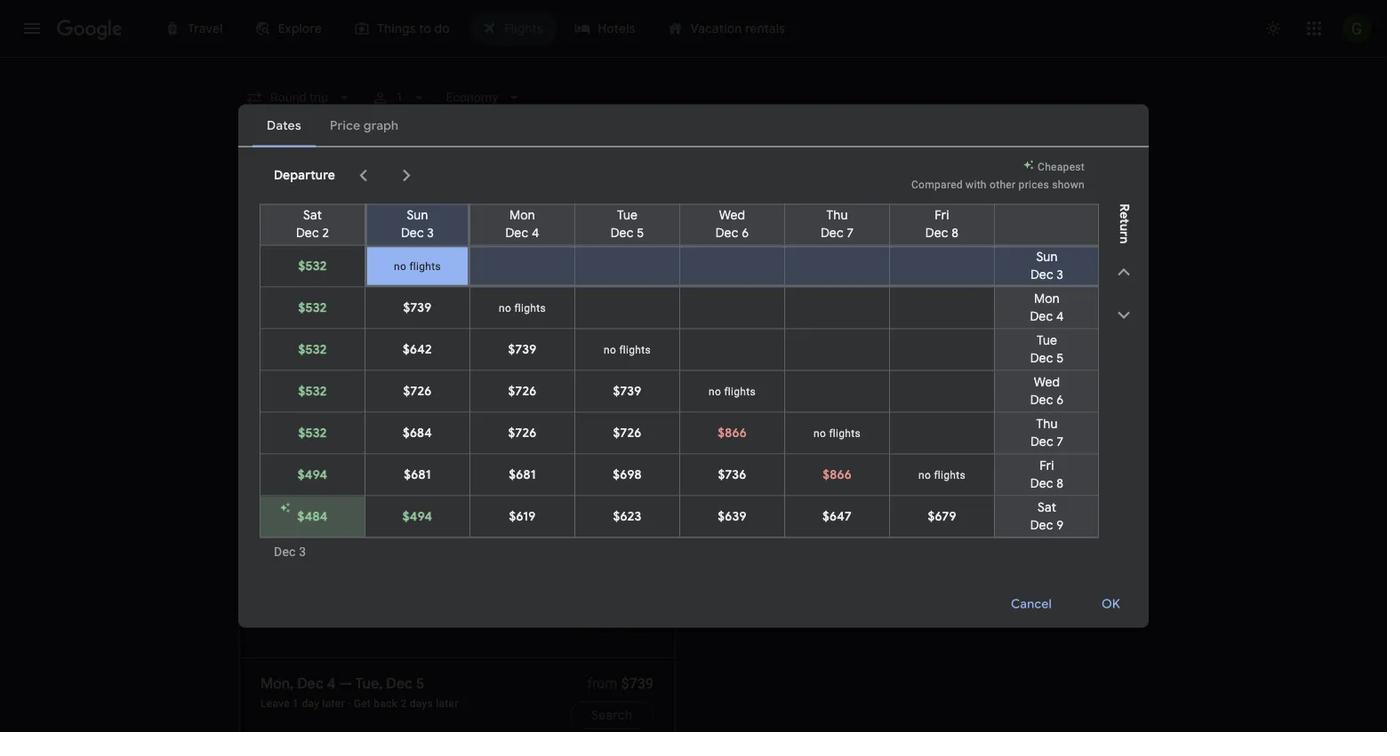 Task type: describe. For each thing, give the bounding box(es) containing it.
8 for fri dec 8 sat dec 9
[[1057, 476, 1064, 492]]

stops button
[[346, 178, 420, 206]]

flights for 'no flights' button below sun dec 3
[[409, 260, 441, 273]]

mon, dec 4 — tue, dec 5 leave 1 day later · get back 2 days later
[[261, 675, 458, 710]]

$619 button
[[470, 497, 574, 538]]

date
[[940, 258, 968, 274]]

739 US dollars text field
[[621, 675, 654, 692]]

0 vertical spatial to
[[766, 358, 777, 373]]

destination
[[699, 358, 763, 373]]

4 $532 from the top
[[298, 384, 327, 400]]

1 $681 from the left
[[404, 467, 431, 483]]

leave
[[261, 698, 290, 710]]

$642 button
[[365, 329, 469, 370]]

r
[[1116, 204, 1132, 212]]

124 mi from naples
[[809, 511, 907, 523]]

connecting airports
[[874, 184, 994, 200]]

or
[[684, 358, 696, 373]]

no
[[561, 324, 584, 346]]

search
[[772, 324, 826, 346]]

·
[[348, 698, 351, 710]]

all filters button
[[238, 178, 338, 206]]

6 inside sun dec 3 mon dec 4 tue dec 5 wed dec 6 thu dec 7
[[1057, 393, 1064, 409]]

$726 for $726 button above $698 "button"
[[613, 425, 642, 441]]

1 inside sun, dec 3 — mon, dec 4 get back 1 day later
[[307, 511, 314, 523]]

$639
[[718, 509, 747, 525]]

wed inside sun dec 3 mon dec 4 tue dec 5 wed dec 6 thu dec 7
[[1034, 375, 1060, 391]]

fly
[[734, 488, 753, 506]]

matching
[[653, 324, 728, 346]]

from for fly to
[[1049, 489, 1080, 505]]

from $739 for 4
[[587, 489, 654, 505]]

back inside sun, dec 3 — mon, dec 4 get back 1 day later
[[281, 511, 304, 523]]

shown
[[1052, 178, 1085, 191]]

(fco)
[[765, 511, 794, 523]]

no flights for 'no flights' button left of or
[[604, 344, 651, 356]]

price for price graph
[[1063, 258, 1093, 274]]

dec inside mon dec 4
[[505, 225, 529, 241]]

$679 button
[[890, 497, 994, 538]]

no flights for 'no flights' button under results at the right
[[814, 427, 861, 440]]

sun dec 3
[[401, 208, 434, 241]]

ok
[[1102, 597, 1120, 613]]

search for sun, dec 3 — mon, dec 4
[[591, 521, 632, 537]]

sun, dec 3 — mon, dec 4 get back 1 day later
[[261, 488, 426, 523]]

duration button
[[1031, 178, 1123, 206]]

all
[[272, 184, 287, 200]]

tue dec 5
[[611, 208, 644, 241]]

1 horizontal spatial $494 button
[[365, 497, 469, 538]]

results
[[804, 358, 843, 373]]

no flights button down mon dec 4
[[470, 288, 574, 329]]

sun dec 3 mon dec 4 tue dec 5 wed dec 6 thu dec 7
[[1030, 249, 1064, 450]]

new
[[261, 444, 283, 456]]

no flights for 'no flights' button underneath no options matching your search
[[709, 385, 756, 398]]

sat dec 2
[[296, 208, 329, 241]]

times
[[685, 184, 720, 200]]

$739 for left '$739' button
[[403, 300, 432, 316]]

flights for 'no flights' button left of or
[[619, 344, 651, 356]]

search up $739 text box
[[591, 614, 632, 630]]

1 $532 from the top
[[298, 258, 327, 274]]

date grid button
[[894, 250, 1009, 282]]

5 inside sun dec 3 mon dec 4 tue dec 5 wed dec 6 thu dec 7
[[1056, 351, 1064, 367]]

no flights for 'no flights' button over $679 button
[[919, 469, 966, 481]]

stops
[[356, 184, 390, 200]]

$2,097
[[1083, 489, 1127, 505]]

n
[[1116, 237, 1132, 244]]

bags
[[530, 184, 559, 200]]

3 $532 button from the top
[[261, 329, 365, 370]]

u
[[1116, 224, 1132, 231]]

1 horizontal spatial $866
[[823, 467, 852, 483]]

0 vertical spatial dates
[[649, 358, 681, 373]]

2097 US dollars text field
[[1083, 489, 1127, 505]]

$698 button
[[575, 455, 679, 496]]

0 horizontal spatial your
[[621, 358, 646, 373]]

try for different
[[261, 417, 285, 440]]

7 inside 'thu dec 7'
[[847, 225, 854, 241]]

wed inside wed dec 6
[[719, 208, 745, 224]]

main content containing no options matching your search
[[238, 250, 1149, 733]]

dec inside 'thu dec 7'
[[821, 225, 844, 241]]

try for changing
[[544, 358, 562, 373]]

to inside the try different dates new york to naples
[[311, 444, 321, 456]]

price button
[[596, 178, 667, 206]]

$647 button
[[785, 497, 889, 538]]

$739 for middle '$739' button
[[508, 342, 537, 358]]

try for nearby
[[734, 417, 758, 440]]

no flights button down sun dec 3
[[367, 248, 468, 285]]

cancel button
[[990, 583, 1073, 626]]

$639 button
[[680, 497, 784, 538]]

1 horizontal spatial your
[[732, 324, 768, 346]]

5 inside mon, dec 4 — tue, dec 5 leave 1 day later · get back 2 days later
[[416, 675, 424, 693]]

$623
[[613, 509, 642, 525]]

thu inside 'thu dec 7'
[[826, 208, 848, 224]]

cheapest
[[1038, 160, 1085, 173]]

no up $679
[[919, 469, 931, 481]]

7 inside sun dec 3 mon dec 4 tue dec 5 wed dec 6 thu dec 7
[[1057, 434, 1064, 450]]

days
[[410, 698, 433, 710]]

2 inside mon, dec 4 — tue, dec 5 leave 1 day later · get back 2 days later
[[401, 698, 407, 710]]

emissions
[[768, 184, 826, 200]]

4 inside mon, dec 4 — tue, dec 5 leave 1 day later · get back 2 days later
[[327, 675, 336, 693]]

none search field containing all filters
[[238, 82, 1149, 236]]

dec inside the tue dec 5
[[611, 225, 634, 241]]

search button for fly to
[[1043, 515, 1127, 543]]

1 horizontal spatial naples
[[872, 511, 907, 523]]

— for 4
[[334, 488, 347, 506]]

get inside sun, dec 3 — mon, dec 4 get back 1 day later
[[261, 511, 278, 523]]

0 horizontal spatial $866 button
[[680, 413, 784, 454]]

changing
[[565, 358, 618, 373]]

rome (fco)
[[734, 511, 794, 523]]

9
[[1057, 518, 1064, 534]]

with
[[966, 178, 987, 191]]

$679
[[928, 509, 956, 525]]

r e t u r n
[[1116, 204, 1132, 244]]

from for mon, dec 4 — tue, dec 5
[[587, 675, 618, 692]]

flights for 'no flights' button over $679 button
[[934, 469, 966, 481]]

2 $681 from the left
[[509, 467, 536, 483]]

124
[[809, 511, 827, 523]]

2 $681 button from the left
[[470, 455, 574, 496]]

$494 for the top $494 button
[[298, 467, 327, 483]]

search button for mon, dec 4 — tue, dec 5
[[570, 702, 654, 730]]

tue inside the tue dec 5
[[617, 208, 638, 224]]

bags button
[[519, 178, 589, 206]]

$726 for $726 button under the no
[[508, 384, 537, 400]]

$623 button
[[575, 497, 679, 538]]

price for price
[[607, 184, 637, 200]]

fly to fco
[[734, 488, 804, 506]]

no flights button left or
[[575, 329, 679, 370]]

wed dec 6
[[716, 208, 749, 241]]

mon, inside sun, dec 3 — mon, dec 4 get back 1 day later
[[350, 488, 384, 506]]

try nearby airports sun, dec 3 — sun, dec 3
[[734, 417, 885, 456]]

departure
[[274, 168, 335, 184]]

3 inside sun dec 3 mon dec 4 tue dec 5 wed dec 6 thu dec 7
[[1057, 267, 1064, 283]]

5 $532 from the top
[[298, 425, 327, 441]]

1 button
[[364, 82, 435, 114]]

$619
[[509, 509, 536, 525]]

emissions button
[[757, 178, 856, 206]]

e
[[1116, 212, 1132, 219]]

1 horizontal spatial sun,
[[734, 444, 755, 456]]

1 vertical spatial $739 button
[[470, 329, 574, 370]]

— for 5
[[339, 675, 352, 693]]

8 for fri dec 8
[[952, 225, 959, 241]]

$726 for $726 button below $642 button
[[403, 384, 432, 400]]

t
[[1116, 219, 1132, 224]]

search button for sun, dec 3 — mon, dec 4
[[570, 515, 654, 543]]

scroll up image
[[1113, 262, 1135, 283]]

from $739 for 5
[[587, 675, 654, 692]]

$736
[[718, 467, 746, 483]]

connecting
[[874, 184, 943, 200]]

1 $532 button from the top
[[261, 246, 365, 287]]

ok button
[[1080, 583, 1142, 626]]

day inside sun, dec 3 — mon, dec 4 get back 1 day later
[[317, 511, 334, 523]]

thu dec 7
[[821, 208, 854, 241]]

Departure text field
[[861, 122, 943, 170]]

$736 button
[[680, 455, 784, 496]]

fri for fri dec 8 sat dec 9
[[1040, 458, 1054, 474]]

0 vertical spatial $866
[[718, 425, 747, 441]]

different
[[289, 417, 358, 440]]

airports inside try nearby airports sun, dec 3 — sun, dec 3
[[822, 417, 885, 440]]

no flights button down no options matching your search
[[680, 371, 784, 412]]

later inside sun, dec 3 — mon, dec 4 get back 1 day later
[[337, 511, 360, 523]]

mon inside mon dec 4
[[510, 208, 535, 224]]

times button
[[674, 178, 750, 206]]

airlines button
[[427, 178, 512, 206]]

thu inside sun dec 3 mon dec 4 tue dec 5 wed dec 6 thu dec 7
[[1036, 417, 1058, 433]]

price graph button
[[1017, 250, 1145, 282]]

york
[[286, 444, 308, 456]]

$739 for bottommost '$739' button
[[613, 384, 642, 400]]

fri dec 8
[[925, 208, 959, 241]]

dec 3
[[274, 545, 306, 560]]

grid
[[971, 258, 995, 274]]

no down the destination
[[709, 385, 721, 398]]

2 $532 button from the top
[[261, 288, 365, 329]]



Task type: vqa. For each thing, say whether or not it's contained in the screenshot.
Mon, Dec 4 — Tue, Dec 5 Leave 1 day later · Get back 2 days later
yes



Task type: locate. For each thing, give the bounding box(es) containing it.
airports
[[946, 184, 994, 200], [822, 417, 885, 440]]

2 vertical spatial to
[[756, 488, 770, 506]]

your up the destination
[[732, 324, 768, 346]]

$684 button
[[365, 413, 469, 454]]

4 left tue,
[[327, 675, 336, 693]]

0 vertical spatial fri
[[935, 208, 949, 224]]

$684
[[403, 425, 432, 441]]

2 vertical spatial 5
[[416, 675, 424, 693]]

0 horizontal spatial 5
[[416, 675, 424, 693]]

no up changing
[[604, 344, 616, 356]]

0 vertical spatial $866 button
[[680, 413, 784, 454]]

filters
[[290, 184, 324, 200]]

1 $681 button from the left
[[365, 455, 469, 496]]

0 horizontal spatial airports
[[822, 417, 885, 440]]

mon down bags
[[510, 208, 535, 224]]

$726 button up $698 "button"
[[575, 413, 679, 454]]

1 vertical spatial day
[[302, 698, 319, 710]]

3 inside sun, dec 3 — mon, dec 4 get back 1 day later
[[322, 488, 330, 506]]

$866 up $736 button at bottom
[[718, 425, 747, 441]]

7
[[847, 225, 854, 241], [1057, 434, 1064, 450]]

0 horizontal spatial $681
[[404, 467, 431, 483]]

3 down airlines popup button
[[427, 225, 434, 241]]

flights for 'no flights' button below mon dec 4
[[514, 302, 546, 314]]

— down nearby
[[789, 444, 797, 456]]

dec
[[296, 225, 319, 241], [401, 225, 424, 241], [505, 225, 529, 241], [611, 225, 634, 241], [716, 225, 739, 241], [821, 225, 844, 241], [925, 225, 949, 241], [1030, 267, 1054, 283], [1030, 309, 1053, 325], [1030, 351, 1053, 367], [1030, 393, 1053, 409], [1030, 434, 1054, 450], [758, 444, 777, 456], [825, 444, 844, 456], [1030, 476, 1053, 492], [293, 488, 319, 506], [387, 488, 413, 506], [1030, 518, 1053, 534], [274, 545, 296, 560], [297, 675, 324, 693], [386, 675, 413, 693]]

1 horizontal spatial try
[[544, 358, 562, 373]]

4
[[532, 225, 539, 241], [1056, 309, 1064, 325], [417, 488, 426, 506], [327, 675, 336, 693]]

no down sun dec 3
[[394, 260, 406, 273]]

3 up $484
[[322, 488, 330, 506]]

connecting airports button
[[863, 178, 1024, 206]]

price inside popup button
[[607, 184, 637, 200]]

0 horizontal spatial back
[[281, 511, 304, 523]]

mon, inside mon, dec 4 — tue, dec 5 leave 1 day later · get back 2 days later
[[261, 675, 294, 693]]

try down the no
[[544, 358, 562, 373]]

— inside sun, dec 3 — mon, dec 4 get back 1 day later
[[334, 488, 347, 506]]

naples right $647
[[872, 511, 907, 523]]

4 down $684 button
[[417, 488, 426, 506]]

$647
[[823, 509, 852, 525]]

1 vertical spatial sat
[[1038, 500, 1056, 516]]

tue,
[[355, 675, 383, 693]]

later
[[337, 511, 360, 523], [322, 698, 345, 710], [436, 698, 458, 710]]

0 vertical spatial from $739
[[587, 489, 654, 505]]

1 horizontal spatial 6
[[1057, 393, 1064, 409]]

price inside button
[[1063, 258, 1093, 274]]

1 vertical spatial from $739
[[587, 675, 654, 692]]

airlines
[[438, 184, 482, 200]]

7 up fri dec 8 sat dec 9
[[1057, 434, 1064, 450]]

mon, down the try different dates new york to naples
[[350, 488, 384, 506]]

0 vertical spatial wed
[[719, 208, 745, 224]]

Return text field
[[1011, 122, 1093, 170]]

sat inside sat dec 2
[[303, 208, 322, 224]]

0 horizontal spatial 2
[[322, 225, 329, 241]]

from up 9
[[1049, 489, 1080, 505]]

fri inside the fri dec 8
[[935, 208, 949, 224]]

flights for 'no flights' button under results at the right
[[829, 427, 861, 440]]

scroll left image
[[353, 165, 374, 186]]

2 from $739 from the top
[[587, 675, 654, 692]]

r
[[1116, 231, 1132, 237]]

$494 down york
[[298, 467, 327, 483]]

— inside try nearby airports sun, dec 3 — sun, dec 3
[[789, 444, 797, 456]]

scroll down image
[[1113, 305, 1135, 326]]

search button down 739 us dollars text field
[[570, 515, 654, 543]]

no options matching your search
[[561, 324, 826, 346]]

2 $532 from the top
[[298, 300, 327, 316]]

get up dec 3 on the bottom
[[261, 511, 278, 523]]

day
[[317, 511, 334, 523], [302, 698, 319, 710]]

fri
[[935, 208, 949, 224], [1040, 458, 1054, 474]]

no flights up changing
[[604, 344, 651, 356]]

duration
[[1042, 184, 1093, 200]]

$532
[[298, 258, 327, 274], [298, 300, 327, 316], [298, 342, 327, 358], [298, 384, 327, 400], [298, 425, 327, 441]]

None search field
[[238, 82, 1149, 236]]

1 horizontal spatial sun
[[1036, 249, 1058, 265]]

5 $532 button from the top
[[261, 413, 365, 454]]

$726 button up $619 button
[[470, 413, 574, 454]]

back inside mon, dec 4 — tue, dec 5 leave 1 day later · get back 2 days later
[[374, 698, 398, 710]]

1 down york
[[307, 511, 314, 523]]

3 down nearby
[[780, 444, 786, 456]]

main content
[[238, 250, 1149, 733]]

$642
[[403, 342, 432, 358]]

price
[[607, 184, 637, 200], [1063, 258, 1093, 274]]

1 horizontal spatial tue
[[1037, 333, 1057, 349]]

sun
[[407, 208, 428, 224], [1036, 249, 1058, 265]]

sun left price graph
[[1036, 249, 1058, 265]]

try
[[544, 358, 562, 373], [261, 417, 285, 440], [734, 417, 758, 440]]

back down tue,
[[374, 698, 398, 710]]

— up ·
[[339, 675, 352, 693]]

1 vertical spatial mon
[[1034, 291, 1060, 307]]

1 horizontal spatial wed
[[1034, 375, 1060, 391]]

$866 button up $736 button at bottom
[[680, 413, 784, 454]]

0 vertical spatial sun
[[407, 208, 428, 224]]

1 horizontal spatial 8
[[1057, 476, 1064, 492]]

1 horizontal spatial fri
[[1040, 458, 1054, 474]]

0 horizontal spatial 6
[[742, 225, 749, 241]]

6
[[742, 225, 749, 241], [1057, 393, 1064, 409]]

flights right nearby
[[829, 427, 861, 440]]

1 vertical spatial get
[[354, 698, 371, 710]]

mon, up leave
[[261, 675, 294, 693]]

mon,
[[350, 488, 384, 506], [261, 675, 294, 693]]

2 horizontal spatial sun,
[[800, 444, 822, 456]]

2 horizontal spatial 5
[[1056, 351, 1064, 367]]

1 from $739 from the top
[[587, 489, 654, 505]]

0 horizontal spatial wed
[[719, 208, 745, 224]]

$484 button
[[261, 497, 365, 538]]

sun, down nearby
[[800, 444, 822, 456]]

6 inside wed dec 6
[[742, 225, 749, 241]]

mon inside sun dec 3 mon dec 4 tue dec 5 wed dec 6 thu dec 7
[[1034, 291, 1060, 307]]

day inside mon, dec 4 — tue, dec 5 leave 1 day later · get back 2 days later
[[302, 698, 319, 710]]

airports inside "connecting airports" popup button
[[946, 184, 994, 200]]

sun, up $736
[[734, 444, 755, 456]]

0 horizontal spatial $681 button
[[365, 455, 469, 496]]

0 vertical spatial 5
[[637, 225, 644, 241]]

2 horizontal spatial try
[[734, 417, 758, 440]]

naples inside the try different dates new york to naples
[[324, 444, 358, 456]]

—
[[789, 444, 797, 456], [334, 488, 347, 506], [339, 675, 352, 693]]

— down the try different dates new york to naples
[[334, 488, 347, 506]]

1 vertical spatial to
[[311, 444, 321, 456]]

1 vertical spatial thu
[[1036, 417, 1058, 433]]

0 vertical spatial mon,
[[350, 488, 384, 506]]

naples down different
[[324, 444, 358, 456]]

search down $739 text box
[[591, 708, 632, 724]]

$681 button
[[365, 455, 469, 496], [470, 455, 574, 496]]

0 vertical spatial $494
[[298, 467, 327, 483]]

search button
[[570, 515, 654, 543], [1043, 515, 1127, 543], [570, 608, 654, 637], [570, 702, 654, 730]]

try changing your dates or destination to see results
[[544, 358, 843, 373]]

no down mon dec 4
[[499, 302, 511, 314]]

sat inside fri dec 8 sat dec 9
[[1038, 500, 1056, 516]]

1 vertical spatial mon,
[[261, 675, 294, 693]]

1 vertical spatial 1
[[307, 511, 314, 523]]

5
[[637, 225, 644, 241], [1056, 351, 1064, 367], [416, 675, 424, 693]]

back
[[281, 511, 304, 523], [374, 698, 398, 710]]

date grid
[[940, 258, 995, 274]]

8 up 9
[[1057, 476, 1064, 492]]

later right days
[[436, 698, 458, 710]]

tue down "price graph" button
[[1037, 333, 1057, 349]]

search for fly to
[[1064, 521, 1105, 537]]

mon dec 4
[[505, 208, 539, 241]]

fco
[[774, 488, 804, 506]]

search
[[591, 521, 632, 537], [1064, 521, 1105, 537], [591, 614, 632, 630], [591, 708, 632, 724]]

1 vertical spatial $494
[[403, 509, 432, 525]]

from for sun, dec 3 — mon, dec 4
[[587, 489, 618, 505]]

— inside mon, dec 4 — tue, dec 5 leave 1 day later · get back 2 days later
[[339, 675, 352, 693]]

1 horizontal spatial back
[[374, 698, 398, 710]]

back up dec 3 on the bottom
[[281, 511, 304, 523]]

try left nearby
[[734, 417, 758, 440]]

$739
[[403, 300, 432, 316], [508, 342, 537, 358], [613, 384, 642, 400], [621, 489, 654, 505], [621, 675, 654, 692]]

to right york
[[311, 444, 321, 456]]

1 horizontal spatial 5
[[637, 225, 644, 241]]

from right mi
[[846, 511, 869, 523]]

1 horizontal spatial get
[[354, 698, 371, 710]]

1 inside mon, dec 4 — tue, dec 5 leave 1 day later · get back 2 days later
[[293, 698, 299, 710]]

no flights down the destination
[[709, 385, 756, 398]]

0 vertical spatial back
[[281, 511, 304, 523]]

dates inside the try different dates new york to naples
[[362, 417, 407, 440]]

8 inside the fri dec 8
[[952, 225, 959, 241]]

8 inside fri dec 8 sat dec 9
[[1057, 476, 1064, 492]]

0 horizontal spatial sun,
[[261, 488, 289, 506]]

$681 button up $619 button
[[470, 455, 574, 496]]

0 horizontal spatial try
[[261, 417, 285, 440]]

nearby
[[762, 417, 818, 440]]

$681 down $684
[[404, 467, 431, 483]]

1 vertical spatial —
[[334, 488, 347, 506]]

0 vertical spatial tue
[[617, 208, 638, 224]]

try up new at the left bottom
[[261, 417, 285, 440]]

0 horizontal spatial $494
[[298, 467, 327, 483]]

1 horizontal spatial 7
[[1057, 434, 1064, 450]]

1 horizontal spatial $681
[[509, 467, 536, 483]]

swap origin and destination. image
[[510, 135, 532, 156]]

tue down price popup button
[[617, 208, 638, 224]]

0 horizontal spatial sat
[[303, 208, 322, 224]]

0 vertical spatial your
[[732, 324, 768, 346]]

0 vertical spatial day
[[317, 511, 334, 523]]

0 horizontal spatial 1
[[293, 698, 299, 710]]

1 vertical spatial wed
[[1034, 375, 1060, 391]]

0 horizontal spatial get
[[261, 511, 278, 523]]

to
[[766, 358, 777, 373], [311, 444, 321, 456], [756, 488, 770, 506]]

1 vertical spatial tue
[[1037, 333, 1057, 349]]

sun for sun dec 3
[[407, 208, 428, 224]]

search for mon, dec 4 — tue, dec 5
[[591, 708, 632, 724]]

2 inside sat dec 2
[[322, 225, 329, 241]]

1 right leave
[[293, 698, 299, 710]]

4 inside sun, dec 3 — mon, dec 4 get back 1 day later
[[417, 488, 426, 506]]

sun, inside sun, dec 3 — mon, dec 4 get back 1 day later
[[261, 488, 289, 506]]

no flights for 'no flights' button below mon dec 4
[[499, 302, 546, 314]]

$866 button up $647 button
[[785, 455, 889, 496]]

no flights button
[[367, 248, 468, 285], [470, 288, 574, 329], [575, 329, 679, 370], [680, 371, 784, 412], [785, 413, 889, 454], [890, 455, 994, 496]]

flights down the destination
[[724, 385, 756, 398]]

1 vertical spatial 8
[[1057, 476, 1064, 492]]

rome
[[734, 511, 762, 523]]

later right $484
[[337, 511, 360, 523]]

1 horizontal spatial 2
[[401, 698, 407, 710]]

mi
[[830, 511, 843, 523]]

2 vertical spatial $739 button
[[575, 371, 679, 412]]

2 vertical spatial —
[[339, 675, 352, 693]]

to left see
[[766, 358, 777, 373]]

$494
[[298, 467, 327, 483], [403, 509, 432, 525]]

3 $532 from the top
[[298, 342, 327, 358]]

5 inside the tue dec 5
[[637, 225, 644, 241]]

tue inside sun dec 3 mon dec 4 tue dec 5 wed dec 6 thu dec 7
[[1037, 333, 1057, 349]]

739 US dollars text field
[[621, 489, 654, 505]]

price graph
[[1063, 258, 1131, 274]]

1 vertical spatial sun
[[1036, 249, 1058, 265]]

fri up from $2,097
[[1040, 458, 1054, 474]]

1 horizontal spatial thu
[[1036, 417, 1058, 433]]

mon down "price graph" button
[[1034, 291, 1060, 307]]

$866 button
[[680, 413, 784, 454], [785, 455, 889, 496]]

from left $739 text box
[[587, 675, 618, 692]]

fri inside fri dec 8 sat dec 9
[[1040, 458, 1054, 474]]

options
[[588, 324, 648, 346]]

$494 button down $684 button
[[365, 497, 469, 538]]

$866 up $647 button
[[823, 467, 852, 483]]

fri dec 8 sat dec 9
[[1030, 458, 1064, 534]]

1 horizontal spatial price
[[1063, 258, 1093, 274]]

no
[[394, 260, 406, 273], [499, 302, 511, 314], [604, 344, 616, 356], [709, 385, 721, 398], [814, 427, 826, 440], [919, 469, 931, 481]]

dates right different
[[362, 417, 407, 440]]

no flights down mon dec 4
[[499, 302, 546, 314]]

$681 up $619 button
[[509, 467, 536, 483]]

$681 button down $684 button
[[365, 455, 469, 496]]

wed
[[719, 208, 745, 224], [1034, 375, 1060, 391]]

dec inside sat dec 2
[[296, 225, 319, 241]]

1 horizontal spatial 1
[[307, 511, 314, 523]]

2 left days
[[401, 698, 407, 710]]

sun for sun dec 3 mon dec 4 tue dec 5 wed dec 6 thu dec 7
[[1036, 249, 1058, 265]]

later left ·
[[322, 698, 345, 710]]

4 $532 button from the top
[[261, 371, 365, 412]]

flights for 'no flights' button underneath no options matching your search
[[724, 385, 756, 398]]

prices
[[1019, 178, 1049, 191]]

from up $623
[[587, 489, 618, 505]]

0 horizontal spatial $739 button
[[365, 288, 469, 329]]

no flights down sun dec 3
[[394, 260, 441, 273]]

compared
[[911, 178, 963, 191]]

0 horizontal spatial $494 button
[[261, 455, 365, 496]]

1 horizontal spatial $681 button
[[470, 455, 574, 496]]

search down 739 us dollars text field
[[591, 521, 632, 537]]

flights up $679 button
[[934, 469, 966, 481]]

4 down bags
[[532, 225, 539, 241]]

1 up 'scroll right' image
[[396, 90, 403, 105]]

1 vertical spatial 2
[[401, 698, 407, 710]]

sat down filters
[[303, 208, 322, 224]]

naples
[[324, 444, 358, 456], [872, 511, 907, 523]]

0 horizontal spatial 8
[[952, 225, 959, 241]]

sat left $2,097
[[1038, 500, 1056, 516]]

see
[[781, 358, 801, 373]]

$532 button
[[261, 246, 365, 287], [261, 288, 365, 329], [261, 329, 365, 370], [261, 371, 365, 412], [261, 413, 365, 454]]

scroll right image
[[396, 165, 417, 186]]

3 inside sun dec 3
[[427, 225, 434, 241]]

1 vertical spatial fri
[[1040, 458, 1054, 474]]

other
[[990, 178, 1016, 191]]

from $2,097
[[1049, 489, 1127, 505]]

1 horizontal spatial sat
[[1038, 500, 1056, 516]]

1 horizontal spatial mon,
[[350, 488, 384, 506]]

$494 for right $494 button
[[403, 509, 432, 525]]

1 vertical spatial $866 button
[[785, 455, 889, 496]]

from $739
[[587, 489, 654, 505], [587, 675, 654, 692]]

0 vertical spatial $739 button
[[365, 288, 469, 329]]

3 left graph on the right top of the page
[[1057, 267, 1064, 283]]

3 down $484
[[299, 545, 306, 560]]

no flights down results at the right
[[814, 427, 861, 440]]

search button down from $2,097
[[1043, 515, 1127, 543]]

1 inside 1 'popup button'
[[396, 90, 403, 105]]

try inside the try different dates new york to naples
[[261, 417, 285, 440]]

$484
[[298, 509, 328, 525]]

$698
[[613, 467, 642, 483]]

1 horizontal spatial $739 button
[[470, 329, 574, 370]]

0 horizontal spatial mon,
[[261, 675, 294, 693]]

thu down emissions popup button
[[826, 208, 848, 224]]

0 vertical spatial airports
[[946, 184, 994, 200]]

get right ·
[[354, 698, 371, 710]]

search button up $739 text box
[[570, 608, 654, 637]]

0 vertical spatial 2
[[322, 225, 329, 241]]

search button down $739 text box
[[570, 702, 654, 730]]

0 vertical spatial —
[[789, 444, 797, 456]]

0 horizontal spatial $866
[[718, 425, 747, 441]]

1 vertical spatial 5
[[1056, 351, 1064, 367]]

$726 button down the no
[[470, 371, 574, 412]]

0 horizontal spatial sun
[[407, 208, 428, 224]]

7 down emissions popup button
[[847, 225, 854, 241]]

fri for fri dec 8
[[935, 208, 949, 224]]

sun down 'scroll right' image
[[407, 208, 428, 224]]

1 horizontal spatial $494
[[403, 509, 432, 525]]

get inside mon, dec 4 — tue, dec 5 leave 1 day later · get back 2 days later
[[354, 698, 371, 710]]

$494 down $684
[[403, 509, 432, 525]]

try inside try nearby airports sun, dec 3 — sun, dec 3
[[734, 417, 758, 440]]

dec inside wed dec 6
[[716, 225, 739, 241]]

mon
[[510, 208, 535, 224], [1034, 291, 1060, 307]]

1 horizontal spatial airports
[[946, 184, 994, 200]]

1 horizontal spatial $866 button
[[785, 455, 889, 496]]

graph
[[1096, 258, 1131, 274]]

4 down "price graph" button
[[1056, 309, 1064, 325]]

thu
[[826, 208, 848, 224], [1036, 417, 1058, 433]]

dates left or
[[649, 358, 681, 373]]

no flights up $679 button
[[919, 469, 966, 481]]

no flights for 'no flights' button below sun dec 3
[[394, 260, 441, 273]]

search right 9
[[1064, 521, 1105, 537]]

4 inside mon dec 4
[[532, 225, 539, 241]]

try different dates new york to naples
[[261, 417, 407, 456]]

0 vertical spatial thu
[[826, 208, 848, 224]]

2
[[322, 225, 329, 241], [401, 698, 407, 710]]

2 horizontal spatial $739 button
[[575, 371, 679, 412]]

0 horizontal spatial thu
[[826, 208, 848, 224]]

compared with other prices shown
[[911, 178, 1085, 191]]

$726 for $726 button on top of $619 button
[[508, 425, 537, 441]]

1 vertical spatial your
[[621, 358, 646, 373]]

sun inside sun dec 3
[[407, 208, 428, 224]]

no flights button up $679 button
[[890, 455, 994, 496]]

cancel
[[1011, 597, 1052, 613]]

1 vertical spatial $866
[[823, 467, 852, 483]]

0 vertical spatial naples
[[324, 444, 358, 456]]

flights down sun dec 3
[[409, 260, 441, 273]]

1 vertical spatial airports
[[822, 417, 885, 440]]

price up the tue dec 5
[[607, 184, 637, 200]]

sun inside sun dec 3 mon dec 4 tue dec 5 wed dec 6 thu dec 7
[[1036, 249, 1058, 265]]

$726 button down $642 button
[[365, 371, 469, 412]]

0 vertical spatial $494 button
[[261, 455, 365, 496]]

3 up 124 mi from naples
[[846, 444, 853, 456]]

dec inside the fri dec 8
[[925, 225, 949, 241]]

no down results at the right
[[814, 427, 826, 440]]

1 vertical spatial $494 button
[[365, 497, 469, 538]]

$494 button up $484 button
[[261, 455, 365, 496]]

dec inside sun dec 3
[[401, 225, 424, 241]]

4 inside sun dec 3 mon dec 4 tue dec 5 wed dec 6 thu dec 7
[[1056, 309, 1064, 325]]

no flights button down results at the right
[[785, 413, 889, 454]]



